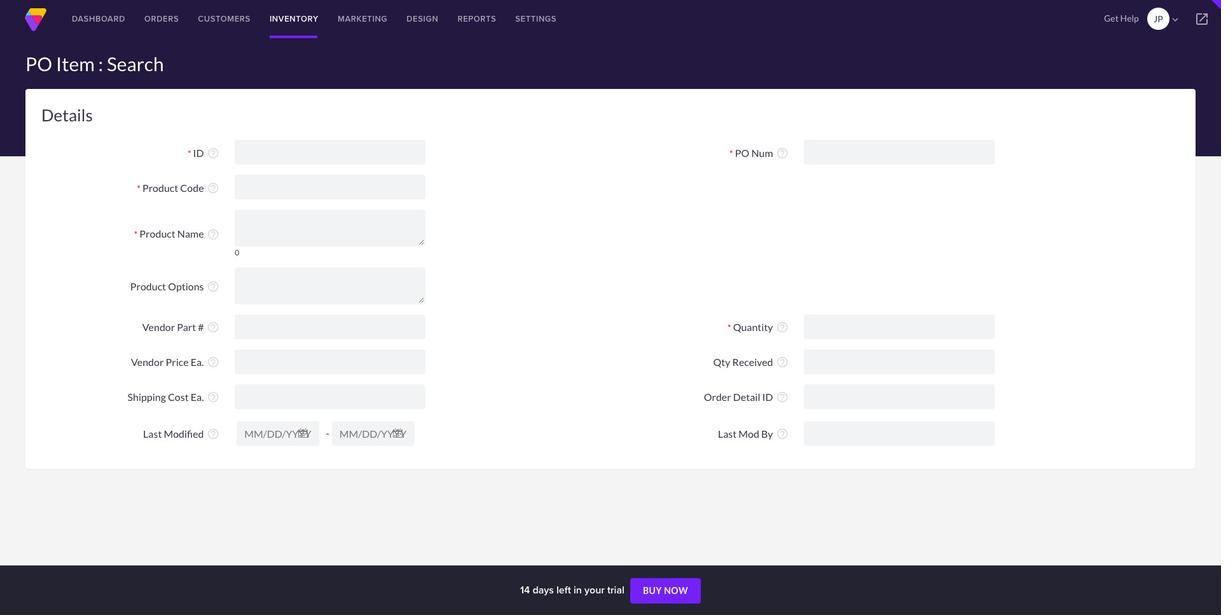 Task type: locate. For each thing, give the bounding box(es) containing it.
code
[[180, 182, 204, 194]]

help_outline right num
[[776, 147, 789, 160]]

ea. right price
[[191, 356, 204, 369]]

id up code
[[193, 147, 204, 159]]

2 last from the left
[[718, 428, 737, 440]]

mm/dd/yyyy text field right the - on the left
[[332, 422, 415, 447]]

product
[[142, 182, 178, 194], [140, 228, 175, 240], [130, 280, 166, 293]]

vendor inside vendor part # help_outline
[[142, 321, 175, 334]]

help_outline inside shipping cost ea. help_outline
[[207, 392, 220, 404]]

vendor for * quantity help_outline
[[142, 321, 175, 334]]

order detail id help_outline
[[704, 391, 789, 404]]

help_outline inside vendor part # help_outline
[[207, 322, 220, 334]]

buy now
[[643, 586, 688, 597]]

ea.
[[191, 356, 204, 369], [191, 391, 204, 404]]

* left num
[[730, 148, 733, 159]]

buy
[[643, 586, 662, 597]]

left
[[557, 583, 571, 598]]

help_outline
[[207, 147, 220, 160], [776, 147, 789, 160], [207, 182, 220, 194], [207, 228, 220, 241], [207, 281, 220, 293], [207, 322, 220, 334], [776, 322, 789, 334], [207, 357, 220, 369], [776, 357, 789, 369], [207, 392, 220, 404], [776, 392, 789, 404], [207, 429, 220, 441], [776, 429, 789, 441]]

ea. right the cost
[[191, 391, 204, 404]]

help_outline right options
[[207, 281, 220, 293]]

0 horizontal spatial id
[[193, 147, 204, 159]]

0 vertical spatial ea.
[[191, 356, 204, 369]]

search
[[107, 52, 164, 75]]

last for help_outline
[[143, 428, 162, 440]]

product left options
[[130, 280, 166, 293]]

last left mod
[[718, 428, 737, 440]]

po item : search
[[25, 52, 164, 75]]

* inside * id help_outline
[[188, 148, 191, 159]]

ea. inside shipping cost ea. help_outline
[[191, 391, 204, 404]]

shipping
[[128, 391, 166, 404]]

* inside * product code help_outline
[[137, 183, 140, 194]]

0 horizontal spatial mm/dd/yyyy text field
[[237, 422, 320, 447]]

product options help_outline
[[130, 280, 220, 293]]

mod
[[739, 428, 760, 440]]

0 horizontal spatial last
[[143, 428, 162, 440]]

inventory
[[270, 13, 319, 25]]

help_outline inside * po num help_outline
[[776, 147, 789, 160]]

2 ea. from the top
[[191, 391, 204, 404]]

1 horizontal spatial po
[[735, 147, 750, 159]]

ea. inside "vendor price ea. help_outline"
[[191, 356, 204, 369]]

days
[[533, 583, 554, 598]]

product inside * product code help_outline
[[142, 182, 178, 194]]

last inside last modified help_outline
[[143, 428, 162, 440]]

po left the item
[[25, 52, 52, 75]]

last left modified
[[143, 428, 162, 440]]

settings
[[516, 13, 557, 25]]

2 mm/dd/yyyy text field from the left
[[332, 422, 415, 447]]

* po num help_outline
[[730, 147, 789, 160]]

qty
[[714, 356, 731, 369]]

* left name
[[134, 229, 138, 240]]

last inside the last mod by help_outline
[[718, 428, 737, 440]]

*
[[188, 148, 191, 159], [730, 148, 733, 159], [137, 183, 140, 194], [134, 229, 138, 240], [728, 323, 731, 334]]

help_outline inside "vendor price ea. help_outline"
[[207, 357, 220, 369]]

2 vertical spatial product
[[130, 280, 166, 293]]

vendor left price
[[131, 356, 164, 369]]

po
[[25, 52, 52, 75], [735, 147, 750, 159]]

help_outline right name
[[207, 228, 220, 241]]

help_outline up * product code help_outline
[[207, 147, 220, 160]]

product left name
[[140, 228, 175, 240]]

vendor for qty received help_outline
[[131, 356, 164, 369]]

0 vertical spatial id
[[193, 147, 204, 159]]

0 vertical spatial vendor
[[142, 321, 175, 334]]

1 ea. from the top
[[191, 356, 204, 369]]

1 vertical spatial id
[[763, 391, 773, 404]]

help_outline right #
[[207, 322, 220, 334]]

mm/dd/yyyy text field left the - on the left
[[237, 422, 320, 447]]

help_outline right 'detail'
[[776, 392, 789, 404]]

* up code
[[188, 148, 191, 159]]

id inside order detail id help_outline
[[763, 391, 773, 404]]

help_outline inside * quantity help_outline
[[776, 322, 789, 334]]

now
[[664, 586, 688, 597]]

product inside * product name help_outline
[[140, 228, 175, 240]]

help_outline right quantity
[[776, 322, 789, 334]]

id
[[193, 147, 204, 159], [763, 391, 773, 404]]

14 days left in your trial
[[520, 583, 627, 598]]

1 last from the left
[[143, 428, 162, 440]]

help_outline inside the last mod by help_outline
[[776, 429, 789, 441]]

vendor left part
[[142, 321, 175, 334]]

MM/DD/YYYY text field
[[237, 422, 320, 447], [332, 422, 415, 447]]

1 vertical spatial po
[[735, 147, 750, 159]]

po inside * po num help_outline
[[735, 147, 750, 159]]

None text field
[[235, 210, 426, 247], [235, 268, 426, 305], [235, 315, 426, 340], [235, 385, 426, 410], [804, 385, 995, 410], [235, 210, 426, 247], [235, 268, 426, 305], [235, 315, 426, 340], [235, 385, 426, 410], [804, 385, 995, 410]]

last mod by help_outline
[[718, 428, 789, 441]]

product for * product code help_outline
[[142, 182, 178, 194]]

* left quantity
[[728, 323, 731, 334]]

help
[[1121, 13, 1139, 24]]

last
[[143, 428, 162, 440], [718, 428, 737, 440]]

1 vertical spatial vendor
[[131, 356, 164, 369]]

help_outline right modified
[[207, 429, 220, 441]]

last for by
[[718, 428, 737, 440]]

1 horizontal spatial mm/dd/yyyy text field
[[332, 422, 415, 447]]

* for * quantity help_outline
[[728, 323, 731, 334]]

None text field
[[235, 140, 426, 165], [804, 140, 995, 165], [235, 175, 426, 200], [804, 315, 995, 340], [235, 350, 426, 375], [804, 350, 995, 375], [804, 422, 995, 447], [235, 140, 426, 165], [804, 140, 995, 165], [235, 175, 426, 200], [804, 315, 995, 340], [235, 350, 426, 375], [804, 350, 995, 375], [804, 422, 995, 447]]

help_outline right by
[[776, 429, 789, 441]]

#
[[198, 321, 204, 334]]

vendor
[[142, 321, 175, 334], [131, 356, 164, 369]]

* inside * quantity help_outline
[[728, 323, 731, 334]]

help_outline right the cost
[[207, 392, 220, 404]]

id right 'detail'
[[763, 391, 773, 404]]

* for * product name help_outline
[[134, 229, 138, 240]]

* inside * po num help_outline
[[730, 148, 733, 159]]

0 vertical spatial product
[[142, 182, 178, 194]]

1 horizontal spatial id
[[763, 391, 773, 404]]

* inside * product name help_outline
[[134, 229, 138, 240]]

vendor inside "vendor price ea. help_outline"
[[131, 356, 164, 369]]

help_outline right received
[[776, 357, 789, 369]]

num
[[752, 147, 773, 159]]

qty received help_outline
[[714, 356, 789, 369]]

1 horizontal spatial last
[[718, 428, 737, 440]]

1 vertical spatial product
[[140, 228, 175, 240]]

help_outline inside last modified help_outline
[[207, 429, 220, 441]]

name
[[177, 228, 204, 240]]

help_outline right price
[[207, 357, 220, 369]]

0 horizontal spatial po
[[25, 52, 52, 75]]

po left num
[[735, 147, 750, 159]]

orders
[[144, 13, 179, 25]]

ea. for id
[[191, 391, 204, 404]]

* left code
[[137, 183, 140, 194]]

by
[[762, 428, 773, 440]]

1 vertical spatial ea.
[[191, 391, 204, 404]]

product left code
[[142, 182, 178, 194]]

your
[[585, 583, 605, 598]]

help_outline right code
[[207, 182, 220, 194]]

-
[[326, 428, 329, 440]]



Task type: vqa. For each thing, say whether or not it's contained in the screenshot.
the allowed at right
no



Task type: describe. For each thing, give the bounding box(es) containing it.
detail
[[733, 391, 761, 404]]

* for * product code help_outline
[[137, 183, 140, 194]]

0 vertical spatial po
[[25, 52, 52, 75]]

ea. for help_outline
[[191, 356, 204, 369]]

14
[[520, 583, 530, 598]]

help_outline inside * product name help_outline
[[207, 228, 220, 241]]

in
[[574, 583, 582, 598]]

* for * id help_outline
[[188, 148, 191, 159]]

vendor part # help_outline
[[142, 321, 220, 334]]

help_outline inside * product code help_outline
[[207, 182, 220, 194]]

product inside product options help_outline
[[130, 280, 166, 293]]

trial
[[608, 583, 625, 598]]

* product name help_outline
[[134, 228, 220, 241]]

price
[[166, 356, 189, 369]]

* id help_outline
[[188, 147, 220, 160]]

id inside * id help_outline
[[193, 147, 204, 159]]

reports
[[458, 13, 496, 25]]

help_outline inside order detail id help_outline
[[776, 392, 789, 404]]

* quantity help_outline
[[728, 321, 789, 334]]

1 mm/dd/yyyy text field from the left
[[237, 422, 320, 447]]

* product code help_outline
[[137, 182, 220, 194]]

dashboard
[[72, 13, 125, 25]]

help_outline inside qty received help_outline
[[776, 357, 789, 369]]

:
[[98, 52, 103, 75]]

customers
[[198, 13, 251, 25]]

vendor price ea. help_outline
[[131, 356, 220, 369]]

* for * po num help_outline
[[730, 148, 733, 159]]

received
[[733, 356, 773, 369]]

last modified help_outline
[[143, 428, 220, 441]]

 link
[[1183, 0, 1222, 38]]

jp
[[1154, 13, 1164, 24]]

shipping cost ea. help_outline
[[128, 391, 220, 404]]

dashboard link
[[62, 0, 135, 38]]

cost
[[168, 391, 189, 404]]

part
[[177, 321, 196, 334]]

design
[[407, 13, 439, 25]]

order
[[704, 391, 732, 404]]

help_outline inside product options help_outline
[[207, 281, 220, 293]]

modified
[[164, 428, 204, 440]]

0
[[235, 248, 239, 258]]

marketing
[[338, 13, 388, 25]]

item
[[56, 52, 95, 75]]

quantity
[[733, 321, 773, 334]]


[[1195, 11, 1210, 27]]

product for * product name help_outline
[[140, 228, 175, 240]]


[[1170, 14, 1181, 25]]

get
[[1105, 13, 1119, 24]]

help_outline inside * id help_outline
[[207, 147, 220, 160]]

get help
[[1105, 13, 1139, 24]]

details
[[41, 105, 93, 125]]

buy now link
[[631, 579, 701, 605]]

options
[[168, 280, 204, 293]]



